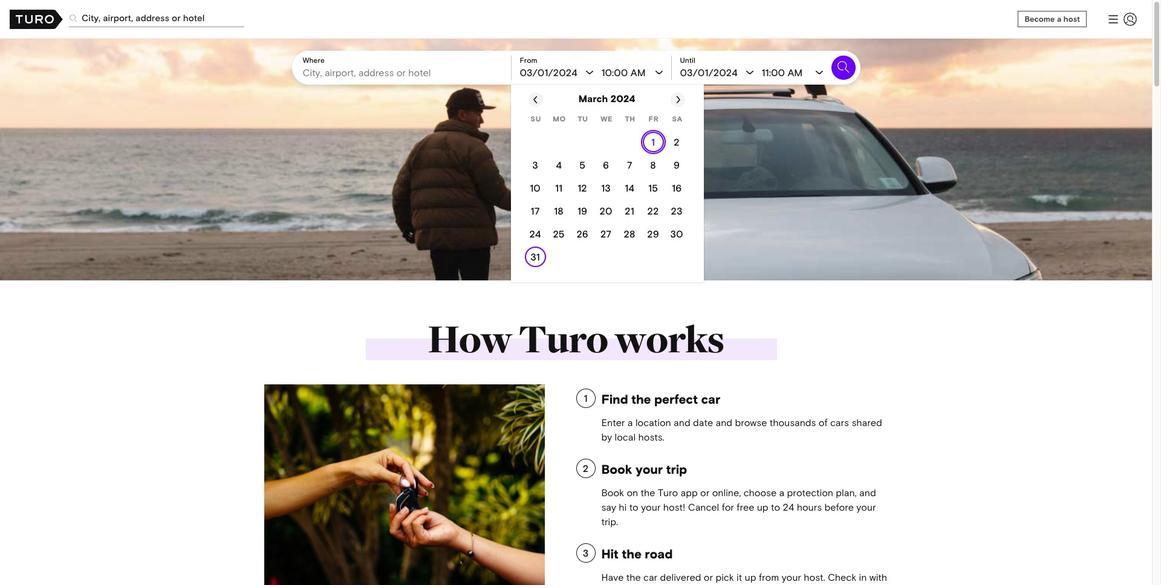 Task type: vqa. For each thing, say whether or not it's contained in the screenshot.


Task type: describe. For each thing, give the bounding box(es) containing it.
18 button
[[548, 199, 571, 222]]

how turo works
[[428, 312, 724, 365]]

find the perfect car
[[601, 392, 720, 407]]

2 button
[[666, 130, 689, 153]]

fr
[[649, 115, 659, 123]]

or inside book on the turo app or online, choose a protection plan, and say hi to your host! cancel for free up to 24 hours before your trip.
[[700, 487, 710, 498]]

road
[[645, 546, 673, 561]]

on
[[627, 487, 638, 498]]

6
[[603, 159, 609, 170]]

16 button
[[666, 176, 689, 199]]

7
[[627, 159, 632, 170]]

20
[[600, 205, 612, 216]]

with
[[869, 572, 887, 583]]

5
[[579, 159, 585, 170]]

we
[[600, 115, 613, 123]]

move backward to switch to the previous month image
[[531, 95, 541, 105]]

16
[[672, 182, 681, 193]]

host.
[[804, 572, 825, 583]]

13 button
[[595, 176, 619, 199]]

su
[[531, 115, 541, 123]]

26
[[577, 228, 588, 239]]

22 button
[[642, 199, 666, 222]]

17 button
[[524, 199, 548, 222]]

how
[[428, 312, 512, 365]]

5 button
[[571, 153, 595, 176]]

21 button
[[619, 199, 642, 222]]

say
[[601, 502, 616, 513]]

11
[[555, 182, 562, 193]]

31
[[530, 251, 540, 262]]

before
[[825, 502, 854, 513]]

4
[[556, 159, 562, 170]]

choose
[[744, 487, 777, 498]]

free
[[737, 502, 754, 513]]

12
[[578, 182, 587, 193]]

21
[[625, 205, 634, 216]]

0 horizontal spatial and
[[674, 417, 690, 428]]

car inside have the car delivered or pick it up from your host. check in with
[[643, 572, 657, 583]]

enter a location and date and browse thousands of cars shared by local hosts.
[[601, 417, 882, 442]]

have the car delivered or pick it up from your host. check in with
[[601, 572, 887, 585]]

27
[[600, 228, 611, 239]]

your down the plan,
[[856, 502, 876, 513]]

location
[[636, 417, 671, 428]]

turo image
[[10, 9, 63, 29]]

in
[[859, 572, 867, 583]]

4 button
[[548, 153, 571, 176]]

26 button
[[571, 222, 595, 245]]

1
[[651, 136, 655, 147]]

hi
[[619, 502, 627, 513]]

date
[[693, 417, 713, 428]]

17
[[531, 205, 540, 216]]

have
[[601, 572, 624, 583]]

25
[[553, 228, 565, 239]]

28
[[624, 228, 635, 239]]

27 button
[[595, 222, 619, 245]]

for
[[722, 502, 734, 513]]

your left trip
[[636, 462, 663, 477]]

thousands
[[770, 417, 816, 428]]

trip
[[666, 462, 687, 477]]

become a host
[[1025, 15, 1080, 24]]

mo
[[553, 115, 566, 123]]

host
[[1064, 15, 1080, 24]]

8
[[650, 159, 656, 170]]

turo inside book on the turo app or online, choose a protection plan, and say hi to your host! cancel for free up to 24 hours before your trip.
[[658, 487, 678, 498]]

23 button
[[666, 199, 689, 222]]

19
[[578, 205, 587, 216]]

9
[[674, 159, 680, 170]]

3
[[532, 159, 538, 170]]

03/01/2024 for until
[[680, 67, 738, 78]]

calendar application
[[511, 85, 1060, 282]]

up inside book on the turo app or online, choose a protection plan, and say hi to your host! cancel for free up to 24 hours before your trip.
[[757, 502, 768, 513]]

and inside book on the turo app or online, choose a protection plan, and say hi to your host! cancel for free up to 24 hours before your trip.
[[859, 487, 876, 498]]

perfect
[[654, 392, 698, 407]]

1 horizontal spatial car
[[701, 392, 720, 407]]

11 button
[[548, 176, 571, 199]]

30 button
[[666, 222, 689, 245]]

turo host handing keys to guest image
[[264, 385, 545, 585]]

hit the road
[[601, 546, 673, 561]]

1 button
[[642, 130, 666, 153]]

28 button
[[619, 222, 642, 245]]

30
[[670, 228, 683, 239]]



Task type: locate. For each thing, give the bounding box(es) containing it.
to right hi
[[629, 502, 638, 513]]

a right choose
[[779, 487, 784, 498]]

host!
[[663, 502, 685, 513]]

or inside have the car delivered or pick it up from your host. check in with
[[704, 572, 713, 583]]

1 horizontal spatial city, airport, address or hotel field
[[303, 65, 505, 80]]

03/01/2024 down until
[[680, 67, 738, 78]]

browse
[[735, 417, 767, 428]]

book
[[601, 462, 632, 477], [601, 487, 624, 498]]

cancel
[[688, 502, 719, 513]]

2 horizontal spatial a
[[1057, 15, 1061, 24]]

book for book on the turo app or online, choose a protection plan, and say hi to your host! cancel for free up to 24 hours before your trip.
[[601, 487, 624, 498]]

the inside have the car delivered or pick it up from your host. check in with
[[626, 572, 641, 583]]

a
[[1057, 15, 1061, 24], [628, 417, 633, 428], [779, 487, 784, 498]]

a for enter
[[628, 417, 633, 428]]

enter
[[601, 417, 625, 428]]

up inside have the car delivered or pick it up from your host. check in with
[[745, 572, 756, 583]]

24 button
[[524, 222, 548, 245]]

2 vertical spatial a
[[779, 487, 784, 498]]

None field
[[69, 0, 1011, 36], [303, 65, 505, 80], [69, 0, 1011, 36], [303, 65, 505, 80]]

the for car
[[626, 572, 641, 583]]

1 book from the top
[[601, 462, 632, 477]]

trip.
[[601, 516, 618, 527]]

0 vertical spatial 24
[[529, 228, 541, 239]]

24 left hours
[[783, 502, 794, 513]]

0 horizontal spatial up
[[745, 572, 756, 583]]

plan,
[[836, 487, 857, 498]]

the up location on the bottom
[[631, 392, 651, 407]]

1 vertical spatial city, airport, address or hotel field
[[303, 65, 505, 80]]

up down choose
[[757, 502, 768, 513]]

10 button
[[524, 176, 548, 199]]

1 vertical spatial turo
[[658, 487, 678, 498]]

hours
[[797, 502, 822, 513]]

pick
[[716, 572, 734, 583]]

book on the turo app or online, choose a protection plan, and say hi to your host! cancel for free up to 24 hours before your trip.
[[601, 487, 876, 527]]

your left the host!
[[641, 502, 661, 513]]

2 03/01/2024 from the left
[[680, 67, 738, 78]]

car
[[701, 392, 720, 407], [643, 572, 657, 583]]

become
[[1025, 15, 1055, 24]]

13
[[601, 182, 611, 193]]

1 horizontal spatial 03/01/2024
[[680, 67, 738, 78]]

2 to from the left
[[771, 502, 780, 513]]

0 vertical spatial car
[[701, 392, 720, 407]]

0 horizontal spatial to
[[629, 502, 638, 513]]

online,
[[712, 487, 741, 498]]

the inside book on the turo app or online, choose a protection plan, and say hi to your host! cancel for free up to 24 hours before your trip.
[[641, 487, 655, 498]]

by
[[601, 431, 612, 442]]

20 button
[[595, 199, 619, 222]]

14 button
[[619, 176, 642, 199]]

0 horizontal spatial city, airport, address or hotel field
[[69, 9, 244, 27]]

03/01/2024 down from on the left of the page
[[520, 67, 577, 78]]

2 horizontal spatial and
[[859, 487, 876, 498]]

tu
[[578, 115, 588, 123]]

1 horizontal spatial 24
[[783, 502, 794, 513]]

15 button
[[642, 176, 666, 199]]

18
[[554, 205, 563, 216]]

2
[[674, 136, 680, 147]]

1 vertical spatial up
[[745, 572, 756, 583]]

to down choose
[[771, 502, 780, 513]]

the for perfect
[[631, 392, 651, 407]]

th
[[625, 115, 635, 123]]

24 up 31 on the top left of the page
[[529, 228, 541, 239]]

book up say
[[601, 487, 624, 498]]

0 horizontal spatial 24
[[529, 228, 541, 239]]

hosts.
[[638, 431, 664, 442]]

1 vertical spatial book
[[601, 487, 624, 498]]

hit
[[601, 546, 618, 561]]

25 button
[[548, 222, 571, 245]]

and right the plan,
[[859, 487, 876, 498]]

up right it
[[745, 572, 756, 583]]

turo
[[519, 312, 608, 365], [658, 487, 678, 498]]

1 horizontal spatial a
[[779, 487, 784, 498]]

and left date
[[674, 417, 690, 428]]

protection
[[787, 487, 833, 498]]

a inside enter a location and date and browse thousands of cars shared by local hosts.
[[628, 417, 633, 428]]

car up date
[[701, 392, 720, 407]]

1 vertical spatial a
[[628, 417, 633, 428]]

a for become
[[1057, 15, 1061, 24]]

it
[[737, 572, 742, 583]]

from
[[759, 572, 779, 583]]

1 to from the left
[[629, 502, 638, 513]]

delivered
[[660, 572, 701, 583]]

book your trip
[[601, 462, 687, 477]]

a up local
[[628, 417, 633, 428]]

your inside have the car delivered or pick it up from your host. check in with
[[782, 572, 801, 583]]

a left 'host'
[[1057, 15, 1061, 24]]

2 book from the top
[[601, 487, 624, 498]]

03/01/2024 for from
[[520, 67, 577, 78]]

the right on at the right of page
[[641, 487, 655, 498]]

become a host link
[[1018, 11, 1087, 27]]

0 horizontal spatial turo
[[519, 312, 608, 365]]

0 horizontal spatial 03/01/2024
[[520, 67, 577, 78]]

until
[[680, 56, 695, 65]]

0 vertical spatial book
[[601, 462, 632, 477]]

find
[[601, 392, 628, 407]]

your right from
[[782, 572, 801, 583]]

the right have
[[626, 572, 641, 583]]

0 vertical spatial turo
[[519, 312, 608, 365]]

1 horizontal spatial up
[[757, 502, 768, 513]]

cars
[[830, 417, 849, 428]]

0 vertical spatial or
[[700, 487, 710, 498]]

where
[[303, 56, 325, 65]]

24 inside book on the turo app or online, choose a protection plan, and say hi to your host! cancel for free up to 24 hours before your trip.
[[783, 502, 794, 513]]

1 horizontal spatial and
[[716, 417, 732, 428]]

0 horizontal spatial a
[[628, 417, 633, 428]]

of
[[819, 417, 828, 428]]

book for book your trip
[[601, 462, 632, 477]]

15
[[648, 182, 658, 193]]

sa
[[672, 115, 683, 123]]

31 button
[[524, 245, 548, 268]]

1 vertical spatial car
[[643, 572, 657, 583]]

23
[[671, 205, 682, 216]]

29 button
[[642, 222, 666, 245]]

14
[[625, 182, 634, 193]]

1 vertical spatial 24
[[783, 502, 794, 513]]

and
[[674, 417, 690, 428], [716, 417, 732, 428], [859, 487, 876, 498]]

book up on at the right of page
[[601, 462, 632, 477]]

0 vertical spatial city, airport, address or hotel field
[[69, 9, 244, 27]]

shared
[[852, 417, 882, 428]]

1 horizontal spatial turo
[[658, 487, 678, 498]]

to
[[629, 502, 638, 513], [771, 502, 780, 513]]

0 vertical spatial up
[[757, 502, 768, 513]]

22
[[647, 205, 659, 216]]

1 vertical spatial or
[[704, 572, 713, 583]]

move forward to switch to the next month image
[[673, 95, 683, 105]]

check
[[828, 572, 856, 583]]

and right date
[[716, 417, 732, 428]]

0 horizontal spatial car
[[643, 572, 657, 583]]

the
[[631, 392, 651, 407], [641, 487, 655, 498], [622, 546, 641, 561], [626, 572, 641, 583]]

1 03/01/2024 from the left
[[520, 67, 577, 78]]

8 button
[[642, 153, 666, 176]]

or up cancel
[[700, 487, 710, 498]]

7 button
[[619, 153, 642, 176]]

3 button
[[524, 153, 548, 176]]

or left pick
[[704, 572, 713, 583]]

19 button
[[571, 199, 595, 222]]

0 vertical spatial a
[[1057, 15, 1061, 24]]

local
[[615, 431, 636, 442]]

book inside book on the turo app or online, choose a protection plan, and say hi to your host! cancel for free up to 24 hours before your trip.
[[601, 487, 624, 498]]

24 inside button
[[529, 228, 541, 239]]

10
[[530, 182, 541, 193]]

the right the hit
[[622, 546, 641, 561]]

the for road
[[622, 546, 641, 561]]

car down the road
[[643, 572, 657, 583]]

1 horizontal spatial to
[[771, 502, 780, 513]]

12 button
[[571, 176, 595, 199]]

24
[[529, 228, 541, 239], [783, 502, 794, 513]]

City, airport, address or hotel field
[[69, 9, 244, 27], [303, 65, 505, 80]]

a inside book on the turo app or online, choose a protection plan, and say hi to your host! cancel for free up to 24 hours before your trip.
[[779, 487, 784, 498]]

6 button
[[595, 153, 619, 176]]

menu element
[[1101, 7, 1142, 31]]



